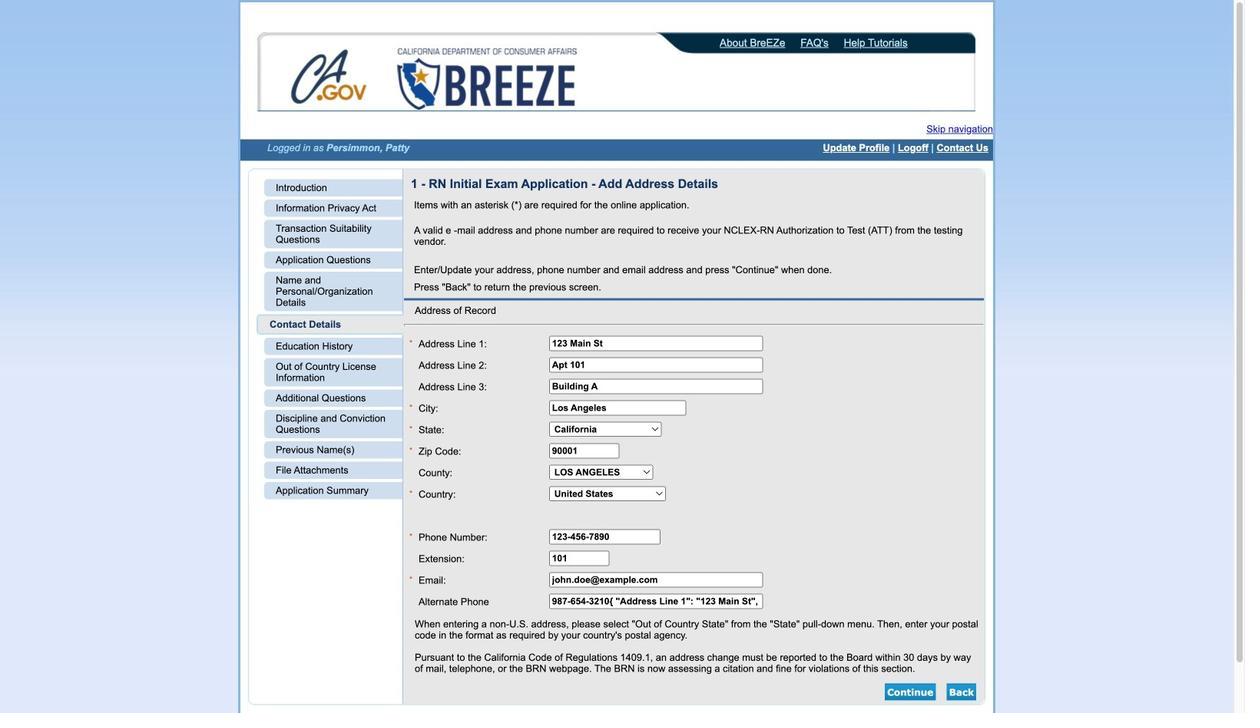 Task type: locate. For each thing, give the bounding box(es) containing it.
ca.gov image
[[290, 48, 369, 108]]

state of california breeze image
[[394, 48, 580, 110]]

None submit
[[885, 684, 936, 701], [947, 684, 976, 701], [885, 684, 936, 701], [947, 684, 976, 701]]

None text field
[[549, 336, 763, 351], [549, 357, 763, 373], [549, 443, 619, 459], [549, 529, 660, 545], [549, 551, 609, 566], [549, 336, 763, 351], [549, 357, 763, 373], [549, 443, 619, 459], [549, 529, 660, 545], [549, 551, 609, 566]]

None text field
[[549, 379, 763, 394], [549, 400, 686, 416], [549, 572, 763, 588], [549, 594, 763, 609], [549, 379, 763, 394], [549, 400, 686, 416], [549, 572, 763, 588], [549, 594, 763, 609]]



